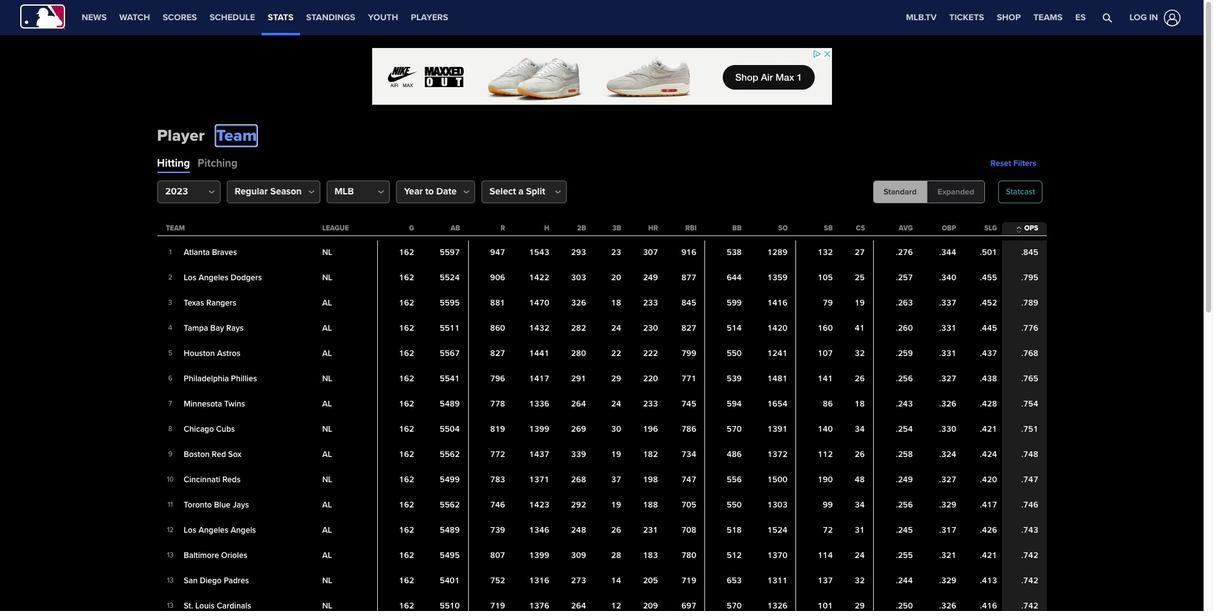 Task type: locate. For each thing, give the bounding box(es) containing it.
13 for san
[[167, 577, 174, 585]]

26 up the 28
[[611, 526, 621, 536]]

1399 for 269
[[529, 425, 549, 435]]

1 vertical spatial 550 link
[[727, 501, 742, 511]]

162 for 906
[[399, 273, 414, 283]]

2 .327 from the top
[[939, 475, 957, 485]]

162 for 746
[[399, 501, 414, 511]]

12
[[167, 527, 174, 535]]

1359
[[768, 273, 788, 283]]

los for los angeles angels
[[184, 526, 196, 536]]

.329 for .413
[[939, 576, 957, 586]]

233 link for 24
[[643, 399, 658, 410]]

1 vertical spatial .327
[[939, 475, 957, 485]]

1 233 from the top
[[643, 298, 658, 308]]

angeles down toronto blue jays link
[[199, 526, 229, 536]]

5
[[168, 350, 172, 358]]

0 vertical spatial .331
[[939, 324, 957, 334]]

1 vertical spatial 34
[[855, 501, 865, 511]]

0 vertical spatial .742
[[1022, 551, 1039, 561]]

7 162 from the top
[[399, 399, 414, 410]]

tickets
[[950, 12, 984, 23]]

293 link
[[571, 248, 586, 258]]

1370 link
[[768, 551, 788, 561]]

0 vertical spatial 19
[[855, 298, 865, 308]]

2 5489 from the top
[[440, 526, 460, 536]]

0 vertical spatial 34
[[855, 425, 865, 435]]

cincinnati
[[184, 475, 220, 485]]

nl for philadelphia phillies
[[322, 374, 332, 384]]

.276
[[896, 248, 913, 258]]

group containing standard
[[873, 181, 985, 203]]

162 for 947
[[399, 248, 414, 258]]

6 162 from the top
[[399, 374, 414, 384]]

5562 down 5499
[[440, 501, 460, 511]]

red
[[212, 450, 226, 460]]

so
[[778, 225, 788, 233]]

6 nl from the top
[[322, 576, 332, 586]]

.845
[[1022, 248, 1039, 258]]

2 al from the top
[[322, 324, 332, 334]]

0 vertical spatial .256
[[896, 374, 913, 384]]

.256 down .259
[[896, 374, 913, 384]]

18 down 20 at the top right of the page
[[611, 298, 621, 308]]

0 vertical spatial .329
[[939, 501, 957, 511]]

1 vertical spatial 233 link
[[643, 399, 658, 410]]

0 vertical spatial 233
[[643, 298, 658, 308]]

0 vertical spatial 32
[[855, 349, 865, 359]]

.420
[[980, 475, 997, 485]]

162 for 796
[[399, 374, 414, 384]]

2 vertical spatial 19
[[611, 501, 621, 511]]

1 vertical spatial los
[[184, 526, 196, 536]]

1399 link down '1346'
[[529, 551, 549, 561]]

12 162 from the top
[[399, 526, 414, 536]]

1 162 from the top
[[399, 248, 414, 258]]

140
[[818, 425, 833, 435]]

1399 link for 269
[[529, 425, 549, 435]]

2 24 link from the top
[[611, 399, 621, 410]]

secondary navigation element containing news
[[75, 0, 455, 35]]

.329
[[939, 501, 957, 511], [939, 576, 957, 586]]

24 for 233
[[611, 399, 621, 410]]

2 .331 from the top
[[939, 349, 957, 359]]

angeles down the atlanta braves link
[[199, 273, 229, 283]]

1 vertical spatial 550
[[727, 501, 742, 511]]

3 nl from the top
[[322, 374, 332, 384]]

st. louis cardinals
[[184, 601, 251, 612]]

0 vertical spatial 5562
[[440, 450, 460, 460]]

512
[[727, 551, 742, 561]]

10 162 from the top
[[399, 475, 414, 485]]

205 link
[[643, 576, 658, 586]]

1 vertical spatial 19
[[611, 450, 621, 460]]

1399 down '1346'
[[529, 551, 549, 561]]

19 down 37
[[611, 501, 621, 511]]

0 vertical spatial 1399 link
[[529, 425, 549, 435]]

1 vertical spatial 18
[[855, 399, 865, 410]]

.743
[[1022, 526, 1039, 536]]

1 .331 from the top
[[939, 324, 957, 334]]

1 vertical spatial .329
[[939, 576, 957, 586]]

so button
[[776, 223, 791, 234]]

log in
[[1130, 12, 1158, 23]]

1 550 from the top
[[727, 349, 742, 359]]

1 vertical spatial .421
[[980, 551, 997, 561]]

5562 up 5499
[[440, 450, 460, 460]]

24 up 22 link
[[611, 324, 621, 334]]

1 vertical spatial 26
[[855, 450, 865, 460]]

26 right 141 at the bottom right of page
[[855, 374, 865, 384]]

1 .256 from the top
[[896, 374, 913, 384]]

0 vertical spatial 19 link
[[611, 450, 621, 460]]

st.
[[184, 601, 193, 612]]

2 1399 from the top
[[529, 551, 549, 561]]

1 5489 from the top
[[440, 399, 460, 410]]

1 vertical spatial 5562
[[440, 501, 460, 511]]

827 down 860
[[490, 349, 505, 359]]

slg
[[985, 225, 997, 233]]

nl for los angeles dodgers
[[322, 273, 332, 283]]

1399 up the 1437 link
[[529, 425, 549, 435]]

550 link down 514
[[727, 349, 742, 359]]

1316 link
[[529, 576, 549, 586]]

14 162 from the top
[[399, 576, 414, 586]]

.742 right ".413"
[[1022, 576, 1039, 586]]

5499
[[440, 475, 460, 485]]

1 horizontal spatial 18
[[855, 399, 865, 410]]

3b
[[613, 225, 621, 233]]

34 for 140
[[855, 425, 865, 435]]

1 vertical spatial 233
[[643, 399, 658, 410]]

0 horizontal spatial 18
[[611, 298, 621, 308]]

198
[[643, 475, 658, 485]]

2 los from the top
[[184, 526, 196, 536]]

0 vertical spatial 550
[[727, 349, 742, 359]]

1 13 from the top
[[167, 552, 174, 560]]

2 13 from the top
[[167, 577, 174, 585]]

1 vertical spatial 5489
[[440, 526, 460, 536]]

282 link
[[571, 324, 586, 334]]

5489 for 778
[[440, 399, 460, 410]]

0 vertical spatial 550 link
[[727, 349, 742, 359]]

1 24 link from the top
[[611, 324, 621, 334]]

.254
[[896, 425, 913, 435]]

1 32 from the top
[[855, 349, 865, 359]]

32 right 137
[[855, 576, 865, 586]]

13 162 from the top
[[399, 551, 414, 561]]

233 up 230
[[643, 298, 658, 308]]

19 link down 37
[[611, 501, 621, 511]]

19 link down 30 link
[[611, 450, 621, 460]]

0 vertical spatial 26
[[855, 374, 865, 384]]

2 550 link from the top
[[727, 501, 742, 511]]

746
[[490, 501, 505, 511]]

1 vertical spatial .331
[[939, 349, 957, 359]]

atlanta braves
[[184, 248, 237, 258]]

8 al from the top
[[322, 551, 332, 561]]

4 nl from the top
[[322, 425, 332, 435]]

162 for 881
[[399, 298, 414, 308]]

es link
[[1069, 0, 1092, 35]]

24 for 230
[[611, 324, 621, 334]]

1346 link
[[529, 526, 549, 536]]

watch link
[[113, 0, 156, 35]]

.742 down .743
[[1022, 551, 1039, 561]]

1 vertical spatial 827
[[490, 349, 505, 359]]

326
[[571, 298, 586, 308]]

162 for 772
[[399, 450, 414, 460]]

24 link up 30 link
[[611, 399, 621, 410]]

hitting button
[[157, 154, 190, 173]]

.428
[[980, 399, 997, 410]]

1 34 from the top
[[855, 425, 865, 435]]

texas
[[184, 298, 204, 308]]

youth link
[[362, 0, 405, 35]]

1 vertical spatial 32
[[855, 576, 865, 586]]

standings
[[306, 12, 355, 23]]

550 link up 518
[[727, 501, 742, 511]]

0 vertical spatial los
[[184, 273, 196, 283]]

538 link
[[727, 248, 742, 258]]

1 vertical spatial .742
[[1022, 576, 1039, 586]]

5489 up 5495
[[440, 526, 460, 536]]

2 550 from the top
[[727, 501, 742, 511]]

.327 down .324
[[939, 475, 957, 485]]

230
[[643, 324, 658, 334]]

827 up 799
[[682, 324, 697, 334]]

ab button
[[448, 223, 463, 234]]

13 left "st."
[[167, 602, 174, 611]]

.329 up .317 at the right of the page
[[939, 501, 957, 511]]

0 vertical spatial angeles
[[199, 273, 229, 283]]

.260
[[896, 324, 913, 334]]

0 vertical spatial 827
[[682, 324, 697, 334]]

2 nl from the top
[[322, 273, 332, 283]]

162 for 827
[[399, 349, 414, 359]]

1 vertical spatial advertisement element
[[857, 118, 1047, 149]]

24 link up 22 link
[[611, 324, 621, 334]]

1417 link
[[529, 374, 549, 384]]

26 up 48
[[855, 450, 865, 460]]

0 vertical spatial advertisement element
[[372, 48, 832, 105]]

al for minnesota twins
[[322, 399, 332, 410]]

303 link
[[571, 273, 586, 283]]

2 .329 from the top
[[939, 576, 957, 586]]

nl
[[322, 248, 332, 258], [322, 273, 332, 283], [322, 374, 332, 384], [322, 425, 332, 435], [322, 475, 332, 485], [322, 576, 332, 586]]

3 162 from the top
[[399, 298, 414, 308]]

1 1399 from the top
[[529, 425, 549, 435]]

.413
[[980, 576, 997, 586]]

0 vertical spatial 18
[[611, 298, 621, 308]]

34 right the 140
[[855, 425, 865, 435]]

.329 down .321
[[939, 576, 957, 586]]

8 162 from the top
[[399, 425, 414, 435]]

regular season
[[235, 186, 302, 197]]

10
[[167, 476, 174, 484]]

cincinnati reds link
[[184, 474, 243, 487]]

233 down 220
[[643, 399, 658, 410]]

.331 for .437
[[939, 349, 957, 359]]

advertisement element
[[372, 48, 832, 105], [857, 118, 1047, 149]]

19 down 30 link
[[611, 450, 621, 460]]

los right 12
[[184, 526, 196, 536]]

1 .329 from the top
[[939, 501, 957, 511]]

1399 for 309
[[529, 551, 549, 561]]

obp
[[942, 225, 957, 233]]

5489 up 5504
[[440, 399, 460, 410]]

5 al from the top
[[322, 450, 332, 460]]

780
[[682, 551, 697, 561]]

2 162 from the top
[[399, 273, 414, 283]]

24 link for 233
[[611, 399, 621, 410]]

25
[[855, 273, 865, 283]]

1543 link
[[529, 248, 549, 258]]

minnesota
[[184, 399, 222, 409]]

5 nl from the top
[[322, 475, 332, 485]]

statcast
[[1006, 187, 1035, 197]]

1 5562 from the top
[[440, 450, 460, 460]]

.754
[[1022, 399, 1039, 410]]

1 1399 link from the top
[[529, 425, 549, 435]]

.327 up the .326
[[939, 374, 957, 384]]

1 vertical spatial 1399
[[529, 551, 549, 561]]

tab list
[[157, 154, 290, 181]]

26 link
[[611, 526, 621, 536]]

1 233 link from the top
[[643, 298, 658, 308]]

group
[[873, 181, 985, 203]]

2 1399 link from the top
[[529, 551, 549, 561]]

statcast button
[[999, 181, 1043, 203]]

angeles for dodgers
[[199, 273, 229, 283]]

23
[[611, 248, 621, 258]]

24 up 30 link
[[611, 399, 621, 410]]

los right 2
[[184, 273, 196, 283]]

4 162 from the top
[[399, 324, 414, 334]]

1 .421 from the top
[[980, 425, 997, 435]]

.256 up .245
[[896, 501, 913, 511]]

550 up 518
[[727, 501, 742, 511]]

2 angeles from the top
[[199, 526, 229, 536]]

1 550 link from the top
[[727, 349, 742, 359]]

34 up 31
[[855, 501, 865, 511]]

3 al from the top
[[322, 349, 332, 359]]

1 al from the top
[[322, 298, 332, 308]]

3 13 from the top
[[167, 602, 174, 611]]

philadelphia phillies link
[[184, 373, 259, 386]]

550 down 514
[[727, 349, 742, 359]]

0 vertical spatial 5489
[[440, 399, 460, 410]]

2 .742 from the top
[[1022, 576, 1039, 586]]

mlb
[[335, 186, 354, 197]]

19 link for 188
[[611, 501, 621, 511]]

.421 down .426
[[980, 551, 997, 561]]

32 down 41
[[855, 349, 865, 359]]

2 32 from the top
[[855, 576, 865, 586]]

team button
[[163, 223, 188, 234]]

13 left san
[[167, 577, 174, 585]]

550 for 1241
[[727, 349, 742, 359]]

1 secondary navigation element from the left
[[75, 0, 455, 35]]

1 .742 from the top
[[1022, 551, 1039, 561]]

550 link for 1241
[[727, 349, 742, 359]]

boston red sox
[[184, 450, 242, 460]]

1 vertical spatial 1399 link
[[529, 551, 549, 561]]

.331 left .437
[[939, 349, 957, 359]]

1 vertical spatial 24
[[611, 399, 621, 410]]

188
[[643, 501, 658, 511]]

0 vertical spatial 24 link
[[611, 324, 621, 334]]

schedule link
[[203, 0, 262, 35]]

standard button
[[874, 181, 927, 203]]

1336
[[529, 399, 549, 410]]

5504
[[440, 425, 460, 435]]

houston
[[184, 349, 215, 359]]

160
[[818, 324, 833, 334]]

2 233 link from the top
[[643, 399, 658, 410]]

2 .421 from the top
[[980, 551, 997, 561]]

.331 down .337 at the right
[[939, 324, 957, 334]]

.455
[[980, 273, 997, 283]]

los
[[184, 273, 196, 283], [184, 526, 196, 536]]

9 162 from the top
[[399, 450, 414, 460]]

0 vertical spatial 24
[[611, 324, 621, 334]]

233 link down 220
[[643, 399, 658, 410]]

19 up 41
[[855, 298, 865, 308]]

24 down 31
[[855, 551, 865, 561]]

advertisement element down top navigation menu bar
[[372, 48, 832, 105]]

5 162 from the top
[[399, 349, 414, 359]]

2 vertical spatial 24
[[855, 551, 865, 561]]

1 vertical spatial angeles
[[199, 526, 229, 536]]

11 162 from the top
[[399, 501, 414, 511]]

6 al from the top
[[322, 501, 332, 511]]

1 vertical spatial 24 link
[[611, 399, 621, 410]]

2 5562 from the top
[[440, 501, 460, 511]]

secondary navigation element
[[75, 0, 455, 35], [455, 0, 561, 35]]

1 horizontal spatial 827
[[682, 324, 697, 334]]

0 vertical spatial 1399
[[529, 425, 549, 435]]

2 233 from the top
[[643, 399, 658, 410]]

1 vertical spatial 13
[[167, 577, 174, 585]]

7 al from the top
[[322, 526, 332, 536]]

0 vertical spatial .421
[[980, 425, 997, 435]]

1 19 link from the top
[[611, 450, 621, 460]]

18 right the 86
[[855, 399, 865, 410]]

sox
[[228, 450, 242, 460]]

233 for 18
[[643, 298, 658, 308]]

2 19 link from the top
[[611, 501, 621, 511]]

273 link
[[571, 576, 586, 586]]

date
[[436, 186, 457, 197]]

845
[[682, 298, 697, 308]]

0 vertical spatial 13
[[167, 552, 174, 560]]

162 for 783
[[399, 475, 414, 485]]

1399 link up the 1437 link
[[529, 425, 549, 435]]

0 vertical spatial 233 link
[[643, 298, 658, 308]]

1 nl from the top
[[322, 248, 332, 258]]

0 vertical spatial .327
[[939, 374, 957, 384]]

1 los from the top
[[184, 273, 196, 283]]

28
[[611, 551, 621, 561]]

al for texas rangers
[[322, 298, 332, 308]]

major league baseball image
[[20, 4, 65, 29]]

0 horizontal spatial advertisement element
[[372, 48, 832, 105]]

23 link
[[611, 248, 621, 258]]

860
[[490, 324, 505, 334]]

1 angeles from the top
[[199, 273, 229, 283]]

advertisement element up reset
[[857, 118, 1047, 149]]

13 down 12
[[167, 552, 174, 560]]

1 vertical spatial .256
[[896, 501, 913, 511]]

.746
[[1022, 501, 1039, 511]]

a
[[519, 186, 524, 197]]

.421 up the .424
[[980, 425, 997, 435]]

2 vertical spatial 13
[[167, 602, 174, 611]]

1437 link
[[529, 450, 549, 460]]

.244
[[896, 576, 913, 586]]

stats link
[[262, 0, 300, 33]]

18
[[611, 298, 621, 308], [855, 399, 865, 410]]

.327 for .420
[[939, 475, 957, 485]]

1 .327 from the top
[[939, 374, 957, 384]]

1 vertical spatial 19 link
[[611, 501, 621, 511]]

.256 for .327
[[896, 374, 913, 384]]

ab
[[451, 225, 460, 233]]

2 34 from the top
[[855, 501, 865, 511]]

1416
[[768, 298, 788, 308]]

1391
[[768, 425, 788, 435]]

26 for 112
[[855, 450, 865, 460]]

.742 for .421
[[1022, 551, 1039, 561]]

233 link up 230
[[643, 298, 658, 308]]

4 al from the top
[[322, 399, 332, 410]]

2 .256 from the top
[[896, 501, 913, 511]]



Task type: vqa. For each thing, say whether or not it's contained in the screenshot.
as
no



Task type: describe. For each thing, give the bounding box(es) containing it.
rays
[[226, 323, 244, 334]]

los angeles angels link
[[184, 525, 258, 537]]

los angeles dodgers
[[184, 273, 262, 283]]

team
[[166, 225, 185, 233]]

550 link for 1303
[[727, 501, 742, 511]]

.317
[[939, 526, 957, 536]]

bb
[[733, 225, 742, 233]]

los angeles dodgers link
[[184, 272, 264, 285]]

split
[[526, 186, 545, 197]]

1241
[[768, 349, 788, 359]]

philadelphia
[[184, 374, 229, 384]]

13 for st.
[[167, 602, 174, 611]]

705
[[682, 501, 697, 511]]

1423 link
[[529, 501, 549, 511]]

5489 for 739
[[440, 526, 460, 536]]

1441
[[529, 349, 549, 359]]

1420
[[768, 324, 788, 334]]

houston astros
[[184, 349, 241, 359]]

1370
[[768, 551, 788, 561]]

.243
[[896, 399, 913, 410]]

307
[[643, 248, 658, 258]]

0 horizontal spatial 827
[[490, 349, 505, 359]]

st. louis cardinals link
[[184, 601, 253, 612]]

906
[[490, 273, 505, 283]]

1423
[[529, 501, 549, 511]]

1 horizontal spatial advertisement element
[[857, 118, 1047, 149]]

al for boston red sox
[[322, 450, 332, 460]]

222
[[643, 349, 658, 359]]

nl for atlanta braves
[[322, 248, 332, 258]]

19 for 550
[[611, 501, 621, 511]]

807
[[490, 551, 505, 561]]

tertiary navigation element
[[900, 0, 1092, 35]]

.331 for .445
[[939, 324, 957, 334]]

al for los angeles angels
[[322, 526, 332, 536]]

339
[[571, 450, 586, 460]]

los for los angeles dodgers
[[184, 273, 196, 283]]

512 link
[[727, 551, 742, 561]]

stats table element
[[157, 223, 1047, 612]]

.256 for .329
[[896, 501, 913, 511]]

.445
[[980, 324, 997, 334]]

.421 for .330
[[980, 425, 997, 435]]

5524
[[440, 273, 460, 283]]

107
[[818, 349, 833, 359]]

644 link
[[727, 273, 742, 283]]

570 link
[[727, 425, 742, 435]]

162 for 860
[[399, 324, 414, 334]]

280
[[571, 349, 586, 359]]

34 for 99
[[855, 501, 865, 511]]

1399 link for 309
[[529, 551, 549, 561]]

19 for 486
[[611, 450, 621, 460]]

.326
[[939, 399, 957, 410]]

obp button
[[940, 223, 959, 234]]

32 for 107
[[855, 349, 865, 359]]

.438
[[980, 374, 997, 384]]

philadelphia phillies
[[184, 374, 257, 384]]

24 link for 230
[[611, 324, 621, 334]]

1372
[[768, 450, 788, 460]]

162 for 778
[[399, 399, 414, 410]]

162 for 739
[[399, 526, 414, 536]]

.742 for .413
[[1022, 576, 1039, 586]]

231 link
[[643, 526, 658, 536]]

233 link for 18
[[643, 298, 658, 308]]

angeles for angels
[[199, 526, 229, 536]]

cs button
[[854, 223, 868, 234]]

5562 for 746
[[440, 501, 460, 511]]

reset filters button
[[987, 154, 1047, 173]]

105
[[818, 273, 833, 283]]

86
[[823, 399, 833, 410]]

baltimore orioles
[[184, 551, 247, 561]]

1241 link
[[768, 349, 788, 359]]

19 link for 182
[[611, 450, 621, 460]]

standings link
[[300, 0, 362, 35]]

5562 for 772
[[440, 450, 460, 460]]

.421 for .321
[[980, 551, 997, 561]]

nl for chicago cubs
[[322, 425, 332, 435]]

to
[[425, 186, 434, 197]]

32 for 137
[[855, 576, 865, 586]]

594 link
[[727, 399, 742, 410]]

326 link
[[571, 298, 586, 308]]

al for tampa bay rays
[[322, 324, 332, 334]]

799
[[682, 349, 697, 359]]

4
[[168, 324, 172, 333]]

1543
[[529, 248, 549, 258]]

.776
[[1022, 324, 1039, 334]]

1303
[[768, 501, 788, 511]]

132
[[818, 248, 833, 258]]

518 link
[[727, 526, 742, 536]]

486 link
[[727, 450, 742, 460]]

san diego padres
[[184, 576, 249, 586]]

162 for 807
[[399, 551, 414, 561]]

1311
[[768, 576, 788, 586]]

8
[[168, 425, 172, 434]]

6
[[168, 375, 172, 383]]

al for toronto blue jays
[[322, 501, 332, 511]]

.257
[[896, 273, 913, 283]]

2 secondary navigation element from the left
[[455, 0, 561, 35]]

log
[[1130, 12, 1147, 23]]

11
[[168, 501, 173, 510]]

264
[[571, 399, 586, 410]]

3
[[168, 299, 172, 307]]

toronto
[[184, 500, 212, 510]]

2 vertical spatial 26
[[611, 526, 621, 536]]

877
[[682, 273, 697, 283]]

20
[[611, 273, 621, 283]]

18 link
[[611, 298, 621, 308]]

280 link
[[571, 349, 586, 359]]

162 for 819
[[399, 425, 414, 435]]

514
[[727, 324, 742, 334]]

1371 link
[[529, 475, 549, 485]]

al for houston astros
[[322, 349, 332, 359]]

reds
[[223, 475, 241, 485]]

statcast link
[[999, 181, 1043, 222]]

nl for cincinnati reds
[[322, 475, 332, 485]]

phillies
[[231, 374, 257, 384]]

nl for san diego padres
[[322, 576, 332, 586]]

550 for 1303
[[727, 501, 742, 511]]

514 link
[[727, 324, 742, 334]]

747
[[682, 475, 697, 485]]

2
[[168, 274, 172, 282]]

233 for 24
[[643, 399, 658, 410]]

es
[[1076, 12, 1086, 23]]

.327 for .438
[[939, 374, 957, 384]]

tab list containing hitting
[[157, 154, 290, 181]]

1371
[[529, 475, 549, 485]]

26 for 141
[[855, 374, 865, 384]]

top navigation menu bar
[[0, 0, 1204, 35]]

.329 for .417
[[939, 501, 957, 511]]

pitching button
[[198, 154, 238, 173]]

644
[[727, 273, 742, 283]]

881
[[490, 298, 505, 308]]

309
[[571, 551, 586, 561]]

739
[[490, 526, 505, 536]]

190
[[818, 475, 833, 485]]

.748
[[1022, 450, 1039, 460]]

cardinals
[[217, 601, 251, 612]]

13 for baltimore
[[167, 552, 174, 560]]

al for baltimore orioles
[[322, 551, 332, 561]]

303
[[571, 273, 586, 283]]

162 for 752
[[399, 576, 414, 586]]



